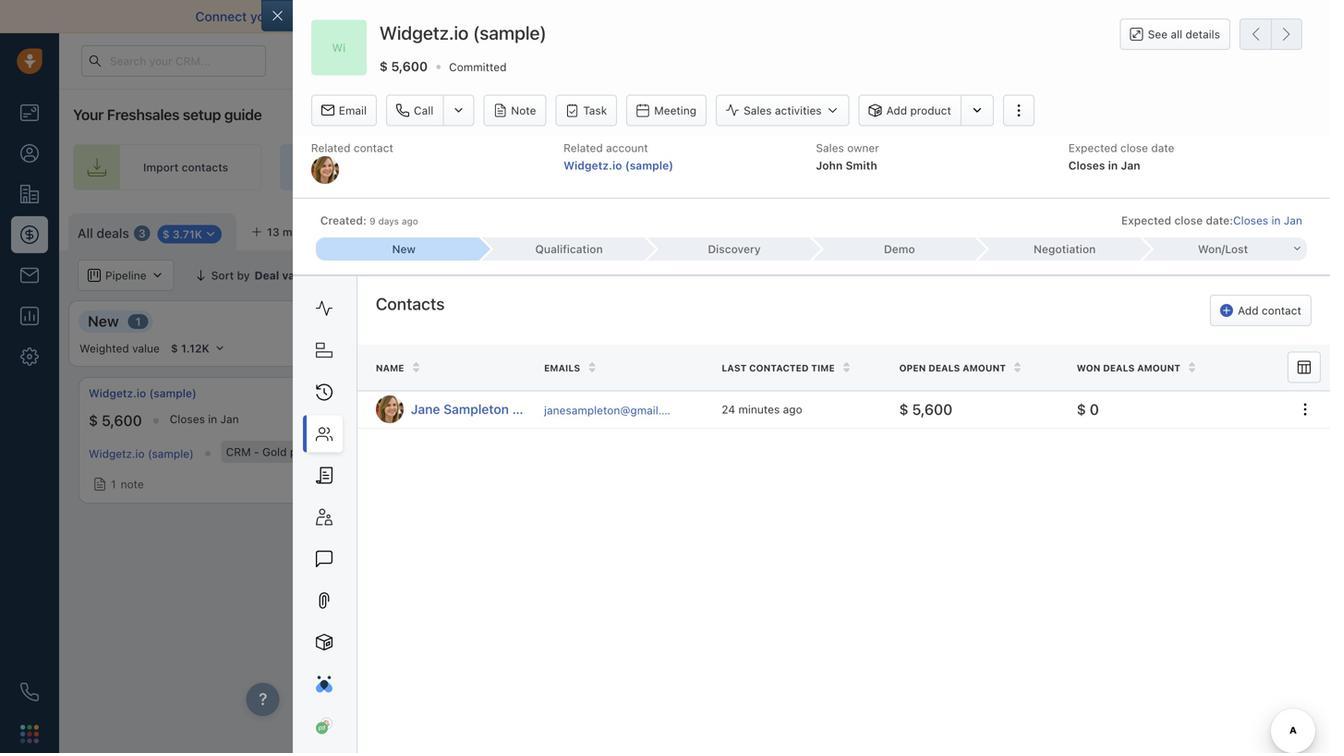Task type: vqa. For each thing, say whether or not it's contained in the screenshot.
container_WX8MsF4aQZ5i3RN1 icon to the right
yes



Task type: locate. For each thing, give the bounding box(es) containing it.
1 vertical spatial container_wx8msf4aqz5i3rn1 image
[[777, 398, 790, 411]]

0 horizontal spatial your
[[250, 9, 278, 24]]

$ 0
[[1077, 400, 1099, 418]]

$ 5,600 up 1 note
[[89, 412, 142, 429]]

close for date
[[1121, 142, 1148, 154]]

related down email button
[[311, 142, 351, 154]]

0 vertical spatial expected
[[1069, 142, 1118, 154]]

new
[[392, 242, 416, 255], [88, 312, 119, 330]]

quotas
[[1083, 269, 1121, 282]]

container_wx8msf4aqz5i3rn1 image left filter
[[336, 269, 349, 282]]

1 horizontal spatial new
[[392, 242, 416, 255]]

deals for won
[[1103, 363, 1135, 373]]

jan up crm
[[220, 412, 239, 425]]

2 horizontal spatial 1
[[356, 269, 362, 282]]

1 horizontal spatial 5,600
[[391, 59, 428, 74]]

janesampleton@gmail.com
[[544, 404, 684, 417]]

1 amount from the left
[[963, 363, 1006, 373]]

add down the 'search' field
[[1238, 304, 1259, 317]]

container_wx8msf4aqz5i3rn1 image right applied
[[456, 269, 469, 282]]

freshworks switcher image
[[20, 725, 39, 743]]

1 horizontal spatial team
[[923, 161, 950, 174]]

and right quotas
[[1124, 269, 1144, 282]]

0 vertical spatial ago
[[402, 216, 418, 226]]

connect your mailbox link
[[195, 9, 332, 24]]

2 horizontal spatial your
[[896, 161, 920, 174]]

new link
[[316, 237, 481, 260]]

gold
[[262, 445, 287, 458]]

sales activities button
[[716, 95, 859, 126], [716, 95, 850, 126]]

widgetz.io (sample) link down the account
[[564, 159, 674, 172]]

created: 9 days ago
[[320, 214, 418, 227]]

mailbox
[[281, 9, 328, 24]]

sales inside "sales owner john smith"
[[816, 142, 844, 154]]

1 horizontal spatial amount
[[1138, 363, 1181, 373]]

amount
[[963, 363, 1006, 373], [1138, 363, 1181, 373]]

ago right days
[[402, 216, 418, 226]]

start
[[1053, 9, 1082, 24]]

import deals group
[[1098, 213, 1231, 245]]

owners
[[519, 269, 558, 282]]

close up create sales sequence
[[1121, 142, 1148, 154]]

team down meeting button
[[649, 161, 675, 174]]

won / lost
[[1198, 242, 1248, 255]]

jan for expected close date closes in jan
[[1121, 159, 1141, 172]]

all left 3
[[78, 226, 93, 241]]

ago inside the created: 9 days ago
[[402, 216, 418, 226]]

lost
[[1225, 242, 1248, 255]]

1 vertical spatial all
[[476, 269, 490, 282]]

1 vertical spatial 1
[[136, 315, 141, 328]]

expected for expected close date
[[1069, 142, 1118, 154]]

closes in jan
[[170, 412, 239, 425]]

0 horizontal spatial container_wx8msf4aqz5i3rn1 image
[[456, 269, 469, 282]]

add deal down 'time' in the right top of the page
[[795, 398, 842, 411]]

closes
[[1069, 159, 1105, 172], [1234, 214, 1269, 227], [170, 412, 205, 425], [455, 412, 490, 425]]

1 horizontal spatial related
[[564, 142, 603, 154]]

date
[[1152, 142, 1175, 154]]

close for date:
[[1175, 214, 1203, 227]]

deals inside button
[[1162, 223, 1190, 236]]

0 vertical spatial jan
[[1121, 159, 1141, 172]]

add down won deals amount
[[1080, 398, 1101, 411]]

and left enable
[[481, 9, 504, 24]]

(sample) down the closes in jan in the bottom left of the page
[[148, 447, 194, 460]]

1 vertical spatial close
[[1175, 214, 1203, 227]]

won up $ 0
[[1077, 363, 1101, 373]]

0 horizontal spatial import
[[143, 161, 179, 174]]

product
[[911, 104, 952, 117]]

0 horizontal spatial contact
[[354, 142, 393, 154]]

widgetz.io (sample) link
[[564, 159, 674, 172], [89, 385, 197, 401], [89, 447, 194, 460]]

1 vertical spatial contact
[[1262, 304, 1302, 317]]

deal inside button
[[1289, 223, 1312, 236]]

2 related from the left
[[564, 142, 603, 154]]

(sample) down $ 100
[[360, 445, 406, 458]]

techcave (sam link
[[1258, 385, 1331, 401]]

0 horizontal spatial close
[[1121, 142, 1148, 154]]

deal up the 'search' field
[[1289, 223, 1312, 236]]

all for deal
[[476, 269, 490, 282]]

1 down 3
[[136, 315, 141, 328]]

1 vertical spatial sales
[[816, 142, 844, 154]]

way
[[565, 9, 590, 24]]

expected up create
[[1069, 142, 1118, 154]]

1 vertical spatial and
[[1124, 269, 1144, 282]]

Search your CRM... text field
[[81, 45, 266, 77]]

contact
[[354, 142, 393, 154], [1262, 304, 1302, 317]]

your right leads on the right top of page
[[896, 161, 920, 174]]

deal
[[1289, 223, 1312, 236], [493, 269, 516, 282], [819, 398, 842, 411], [1105, 398, 1127, 411]]

negotiation link
[[977, 237, 1142, 260]]

contact for related contact
[[354, 142, 393, 154]]

0 horizontal spatial related
[[311, 142, 351, 154]]

close left date:
[[1175, 214, 1203, 227]]

account
[[606, 142, 648, 154]]

add deal
[[1265, 223, 1312, 236], [795, 398, 842, 411], [1080, 398, 1127, 411]]

create
[[1072, 161, 1108, 174]]

guide
[[224, 106, 262, 123]]

widgetz.io (sample)
[[380, 22, 547, 43], [89, 387, 197, 400], [89, 447, 194, 460]]

1 horizontal spatial container_wx8msf4aqz5i3rn1 image
[[777, 398, 790, 411]]

widgetz.io (sample) link up the closes in jan in the bottom left of the page
[[89, 385, 197, 401]]

related inside related account widgetz.io (sample)
[[564, 142, 603, 154]]

contact inside add contact 'button'
[[1262, 304, 1302, 317]]

2 horizontal spatial 5,600
[[912, 400, 953, 418]]

$ 3,200
[[1258, 412, 1312, 429]]

container_wx8msf4aqz5i3rn1 image
[[336, 269, 349, 282], [1065, 269, 1078, 282], [93, 478, 106, 491]]

add inside add deal button
[[1265, 223, 1286, 236]]

0 vertical spatial widgetz.io (sample)
[[380, 22, 547, 43]]

expected
[[1069, 142, 1118, 154], [1122, 214, 1172, 227]]

2 amount from the left
[[1138, 363, 1181, 373]]

ago
[[402, 216, 418, 226], [783, 403, 803, 416]]

5,600 down open
[[912, 400, 953, 418]]

widgetz.io (sample) up the closes in jan in the bottom left of the page
[[89, 387, 197, 400]]

deals
[[1162, 223, 1190, 236], [97, 226, 129, 241], [929, 363, 960, 373], [1103, 363, 1135, 373]]

1 vertical spatial negotiation
[[1257, 312, 1331, 330]]

1
[[356, 269, 362, 282], [136, 315, 141, 328], [111, 478, 116, 491]]

crm
[[226, 445, 251, 458]]

emails
[[544, 363, 580, 373]]

import inside button
[[1123, 223, 1159, 236]]

1 horizontal spatial import
[[1123, 223, 1159, 236]]

import inside 'link'
[[143, 161, 179, 174]]

1 horizontal spatial jan
[[1121, 159, 1141, 172]]

don't
[[970, 9, 1002, 24]]

2 horizontal spatial jan
[[1284, 214, 1303, 227]]

contact down the 'search' field
[[1262, 304, 1302, 317]]

add left product
[[887, 104, 907, 117]]

to
[[332, 9, 344, 24], [1038, 9, 1050, 24], [883, 161, 893, 174]]

1 left note
[[111, 478, 116, 491]]

your down the account
[[622, 161, 646, 174]]

in
[[1108, 159, 1118, 172], [1272, 214, 1281, 227], [208, 412, 217, 425], [494, 412, 503, 425]]

wi
[[332, 41, 346, 54]]

(sample) down emails
[[512, 402, 567, 417]]

add contact button
[[1211, 295, 1312, 326]]

(sample) up committed
[[473, 22, 547, 43]]

acme inc (sample)
[[389, 387, 489, 400]]

contacted
[[749, 363, 809, 373]]

1 related from the left
[[311, 142, 351, 154]]

0 horizontal spatial negotiation
[[1034, 242, 1096, 255]]

1 horizontal spatial all
[[476, 269, 490, 282]]

0 horizontal spatial 1
[[111, 478, 116, 491]]

jane sampleton (sample) link
[[411, 400, 567, 419]]

$ 5,600 down open
[[899, 400, 953, 418]]

import up quotas and forecasting
[[1123, 223, 1159, 236]]

1 horizontal spatial negotiation
[[1257, 312, 1331, 330]]

1 horizontal spatial 1
[[136, 315, 141, 328]]

container_wx8msf4aqz5i3rn1 image left 1 note
[[93, 478, 106, 491]]

minutes
[[739, 403, 780, 416]]

your inside invite your team link
[[622, 161, 646, 174]]

jan up the 'search' field
[[1284, 214, 1303, 227]]

created:
[[320, 214, 367, 227]]

0 horizontal spatial container_wx8msf4aqz5i3rn1 image
[[93, 478, 106, 491]]

1 horizontal spatial $ 5,600
[[380, 59, 428, 74]]

0 vertical spatial and
[[481, 9, 504, 24]]

1 inside button
[[356, 269, 362, 282]]

2 horizontal spatial $ 5,600
[[899, 400, 953, 418]]

and
[[481, 9, 504, 24], [1124, 269, 1144, 282]]

0 horizontal spatial sales
[[744, 104, 772, 117]]

all for deals
[[78, 226, 93, 241]]

team
[[649, 161, 675, 174], [923, 161, 950, 174]]

new down all deals link
[[88, 312, 119, 330]]

team down product
[[923, 161, 950, 174]]

1 horizontal spatial expected
[[1122, 214, 1172, 227]]

won for won / lost
[[1198, 242, 1222, 255]]

add deal up the 'search' field
[[1265, 223, 1312, 236]]

1 vertical spatial jan
[[1284, 214, 1303, 227]]

won
[[1198, 242, 1222, 255], [1077, 363, 1101, 373]]

0 vertical spatial 1
[[356, 269, 362, 282]]

sales
[[744, 104, 772, 117], [816, 142, 844, 154]]

have
[[1006, 9, 1034, 24]]

0 vertical spatial container_wx8msf4aqz5i3rn1 image
[[456, 269, 469, 282]]

0 horizontal spatial and
[[481, 9, 504, 24]]

create sales sequence
[[1072, 161, 1193, 174]]

negotiation up quotas
[[1034, 242, 1096, 255]]

$
[[380, 59, 388, 74], [899, 400, 909, 418], [1077, 400, 1086, 418], [89, 412, 98, 429], [389, 412, 398, 429], [1258, 412, 1268, 429]]

close inside expected close date closes in jan
[[1121, 142, 1148, 154]]

qualification link
[[481, 237, 646, 260]]

see all details button
[[1120, 18, 1231, 50]]

0 vertical spatial widgetz.io (sample) link
[[564, 159, 674, 172]]

0 horizontal spatial amount
[[963, 363, 1006, 373]]

2 vertical spatial 1
[[111, 478, 116, 491]]

0 vertical spatial all
[[78, 226, 93, 241]]

5,600 up 1 note
[[102, 412, 142, 429]]

ago right minutes
[[783, 403, 803, 416]]

import left contacts
[[143, 161, 179, 174]]

negotiation down the 'search' field
[[1257, 312, 1331, 330]]

0 vertical spatial close
[[1121, 142, 1148, 154]]

open deals amount
[[899, 363, 1006, 373]]

sales up john
[[816, 142, 844, 154]]

2 vertical spatial widgetz.io (sample) link
[[89, 447, 194, 460]]

(sample) down the account
[[625, 159, 674, 172]]

0 vertical spatial new
[[392, 242, 416, 255]]

1 vertical spatial import
[[1123, 223, 1159, 236]]

0 vertical spatial negotiation
[[1034, 242, 1096, 255]]

add down 'time' in the right top of the page
[[795, 398, 816, 411]]

1 horizontal spatial container_wx8msf4aqz5i3rn1 image
[[336, 269, 349, 282]]

container_wx8msf4aqz5i3rn1 image inside 1 filter applied button
[[336, 269, 349, 282]]

⌘ o
[[340, 225, 362, 238]]

2 horizontal spatial add deal
[[1265, 223, 1312, 236]]

1 vertical spatial ago
[[783, 403, 803, 416]]

0 vertical spatial won
[[1198, 242, 1222, 255]]

sales
[[1111, 161, 1138, 174]]

add
[[887, 104, 907, 117], [1265, 223, 1286, 236], [1238, 304, 1259, 317], [795, 398, 816, 411], [1080, 398, 1101, 411]]

$ 100
[[389, 412, 427, 429]]

1 horizontal spatial ago
[[783, 403, 803, 416]]

1 horizontal spatial sales
[[816, 142, 844, 154]]

time
[[811, 363, 835, 373]]

0 horizontal spatial ago
[[402, 216, 418, 226]]

container_wx8msf4aqz5i3rn1 image down contacted in the right of the page
[[777, 398, 790, 411]]

1 horizontal spatial close
[[1175, 214, 1203, 227]]

janesampleton@gmail.com link
[[544, 401, 684, 420]]

1 vertical spatial expected
[[1122, 214, 1172, 227]]

all left owners
[[476, 269, 490, 282]]

jan
[[1121, 159, 1141, 172], [1284, 214, 1303, 227], [220, 412, 239, 425]]

$ 5,600 up call button
[[380, 59, 428, 74]]

last contacted time
[[722, 363, 835, 373]]

0 horizontal spatial all
[[78, 226, 93, 241]]

container_wx8msf4aqz5i3rn1 image down negotiation link
[[1065, 269, 1078, 282]]

new up applied
[[392, 242, 416, 255]]

2-
[[552, 9, 565, 24]]

1 vertical spatial won
[[1077, 363, 1101, 373]]

jan left sequence
[[1121, 159, 1141, 172]]

all inside all deal owners button
[[476, 269, 490, 282]]

date:
[[1206, 214, 1234, 227]]

0 vertical spatial contact
[[354, 142, 393, 154]]

related up invite
[[564, 142, 603, 154]]

container_wx8msf4aqz5i3rn1 image inside quotas and forecasting link
[[1065, 269, 1078, 282]]

widgetz.io (sample) link up note
[[89, 447, 194, 460]]

1 horizontal spatial won
[[1198, 242, 1222, 255]]

0 vertical spatial import
[[143, 161, 179, 174]]

negotiation inside widgetz.io (sample) dialog
[[1034, 242, 1096, 255]]

0 horizontal spatial expected
[[1069, 142, 1118, 154]]

0 horizontal spatial team
[[649, 161, 675, 174]]

0 vertical spatial sales
[[744, 104, 772, 117]]

all
[[78, 226, 93, 241], [476, 269, 490, 282]]

widgetz.io (sample) up note
[[89, 447, 194, 460]]

add deal down won deals amount
[[1080, 398, 1127, 411]]

0 horizontal spatial jan
[[220, 412, 239, 425]]

5,600 up call button
[[391, 59, 428, 74]]

to left start
[[1038, 9, 1050, 24]]

import
[[143, 161, 179, 174], [1123, 223, 1159, 236]]

2 vertical spatial jan
[[220, 412, 239, 425]]

o
[[353, 225, 362, 238]]

container_wx8msf4aqz5i3rn1 image for 1
[[93, 478, 106, 491]]

your for team
[[622, 161, 646, 174]]

your for mailbox
[[250, 9, 278, 24]]

sync
[[593, 9, 622, 24]]

sales left the activities
[[744, 104, 772, 117]]

jan inside expected close date closes in jan
[[1121, 159, 1141, 172]]

add up the 'search' field
[[1265, 223, 1286, 236]]

you
[[945, 9, 967, 24]]

contact down email
[[354, 142, 393, 154]]

deal left owners
[[493, 269, 516, 282]]

1 horizontal spatial contact
[[1262, 304, 1302, 317]]

to right leads on the right top of page
[[883, 161, 893, 174]]

expected down create sales sequence
[[1122, 214, 1172, 227]]

your left mailbox
[[250, 9, 278, 24]]

9
[[370, 216, 376, 226]]

deal inside button
[[493, 269, 516, 282]]

0 horizontal spatial won
[[1077, 363, 1101, 373]]

container_wx8msf4aqz5i3rn1 image
[[456, 269, 469, 282], [777, 398, 790, 411]]

1 left filter
[[356, 269, 362, 282]]

won left lost
[[1198, 242, 1222, 255]]

container_wx8msf4aqz5i3rn1 image for quotas and forecasting
[[1065, 269, 1078, 282]]

in inside expected close date closes in jan
[[1108, 159, 1118, 172]]

widgetz.io (sample) up committed
[[380, 22, 547, 43]]

acme inc (sample) link
[[389, 385, 489, 401]]

to up wi
[[332, 9, 344, 24]]

2 horizontal spatial container_wx8msf4aqz5i3rn1 image
[[1065, 269, 1078, 282]]

close image
[[1303, 12, 1312, 21]]

deals for all
[[97, 226, 129, 241]]

closes in nov
[[455, 412, 526, 425]]

add inside add contact 'button'
[[1238, 304, 1259, 317]]

1 vertical spatial new
[[88, 312, 119, 330]]

related contact
[[311, 142, 393, 154]]

expected inside expected close date closes in jan
[[1069, 142, 1118, 154]]

1 horizontal spatial your
[[622, 161, 646, 174]]

0 horizontal spatial add deal
[[795, 398, 842, 411]]



Task type: describe. For each thing, give the bounding box(es) containing it.
1 horizontal spatial add deal
[[1080, 398, 1127, 411]]

add product button
[[859, 95, 961, 126]]

quotas and forecasting link
[[1065, 260, 1229, 291]]

setup
[[183, 106, 221, 123]]

(sample) up the closes in jan in the bottom left of the page
[[149, 387, 197, 400]]

phone element
[[11, 674, 48, 711]]

route leads to your team link
[[747, 144, 983, 190]]

Search field
[[1231, 260, 1323, 291]]

2 horizontal spatial to
[[1038, 9, 1050, 24]]

all deal owners button
[[444, 260, 570, 291]]

qualification
[[535, 242, 603, 255]]

email button
[[311, 95, 377, 126]]

1 filter applied
[[356, 269, 432, 282]]

import deals
[[1123, 223, 1190, 236]]

add deal inside button
[[1265, 223, 1312, 236]]

expected close date closes in jan
[[1069, 142, 1175, 172]]

connect
[[195, 9, 247, 24]]

connect your mailbox to improve deliverability and enable 2-way sync of email conversations.
[[195, 9, 766, 24]]

your
[[73, 106, 104, 123]]

won deals amount
[[1077, 363, 1181, 373]]

john
[[816, 159, 843, 172]]

add inside add product button
[[887, 104, 907, 117]]

demo link
[[812, 237, 977, 260]]

leads
[[851, 161, 880, 174]]

widgetz.io (sample) dialog
[[261, 0, 1331, 753]]

amount for open deals amount
[[963, 363, 1006, 373]]

inc
[[422, 387, 438, 400]]

container_wx8msf4aqz5i3rn1 image inside all deal owners button
[[456, 269, 469, 282]]

add contact
[[1238, 304, 1302, 317]]

sampleton
[[444, 402, 509, 417]]

your inside route leads to your team link
[[896, 161, 920, 174]]

won for won deals amount
[[1077, 363, 1101, 373]]

closes inside expected close date closes in jan
[[1069, 159, 1105, 172]]

sales for sales owner john smith
[[816, 142, 844, 154]]

so you don't have to start from scratch.
[[927, 9, 1167, 24]]

so
[[927, 9, 941, 24]]

1 vertical spatial widgetz.io (sample) link
[[89, 385, 197, 401]]

discovery link
[[646, 237, 812, 260]]

open
[[899, 363, 926, 373]]

your freshsales setup guide
[[73, 106, 262, 123]]

deal right 0 on the bottom of page
[[1105, 398, 1127, 411]]

2 team from the left
[[923, 161, 950, 174]]

more...
[[283, 225, 320, 238]]

email
[[641, 9, 673, 24]]

13 more...
[[267, 225, 320, 238]]

call button
[[386, 95, 443, 126]]

all deals link
[[78, 224, 129, 243]]

invite your team link
[[519, 144, 728, 190]]

13
[[267, 225, 280, 238]]

note
[[121, 478, 144, 491]]

activities
[[775, 104, 822, 117]]

amount for won deals amount
[[1138, 363, 1181, 373]]

add product
[[887, 104, 952, 117]]

1 vertical spatial widgetz.io (sample)
[[89, 387, 197, 400]]

(sam
[[1312, 387, 1331, 400]]

all
[[1171, 28, 1183, 41]]

name
[[376, 363, 404, 373]]

route leads to your team
[[817, 161, 950, 174]]

3
[[138, 227, 146, 240]]

1 for 1 note
[[111, 478, 116, 491]]

⌘
[[340, 225, 350, 238]]

1 for 1 filter applied
[[356, 269, 362, 282]]

0 horizontal spatial to
[[332, 9, 344, 24]]

monthly
[[315, 445, 357, 458]]

2 vertical spatial widgetz.io (sample)
[[89, 447, 194, 460]]

1 team from the left
[[649, 161, 675, 174]]

owner
[[847, 142, 879, 154]]

conversations.
[[677, 9, 766, 24]]

note button
[[484, 95, 546, 126]]

0 horizontal spatial 5,600
[[102, 412, 142, 429]]

deliverability
[[400, 9, 478, 24]]

techcave (sam
[[1258, 387, 1331, 400]]

committed
[[449, 60, 507, 73]]

import contacts
[[143, 161, 228, 174]]

1 horizontal spatial and
[[1124, 269, 1144, 282]]

contact for add contact
[[1262, 304, 1302, 317]]

crm - gold plan monthly (sample)
[[226, 445, 406, 458]]

expected close date: closes in jan
[[1122, 214, 1303, 227]]

sales owner john smith
[[816, 142, 879, 172]]

1 horizontal spatial to
[[883, 161, 893, 174]]

import for import deals
[[1123, 223, 1159, 236]]

invite your team
[[589, 161, 675, 174]]

all deals 3
[[78, 226, 146, 241]]

/
[[1222, 242, 1225, 255]]

phone image
[[20, 683, 39, 701]]

expected for expected close date:
[[1122, 214, 1172, 227]]

smith
[[846, 159, 878, 172]]

all deal owners
[[476, 269, 558, 282]]

1 for 1
[[136, 315, 141, 328]]

(sample) up sampleton
[[441, 387, 489, 400]]

enable
[[507, 9, 548, 24]]

discovery
[[708, 242, 761, 255]]

call
[[414, 104, 434, 117]]

100
[[402, 412, 427, 429]]

task button
[[556, 95, 617, 126]]

contacts
[[376, 294, 445, 314]]

jan for expected close date: closes in jan
[[1284, 214, 1303, 227]]

import deals button
[[1098, 213, 1199, 245]]

invite
[[589, 161, 619, 174]]

-
[[254, 445, 259, 458]]

new inside widgetz.io (sample) dialog
[[392, 242, 416, 255]]

(sample) inside related account widgetz.io (sample)
[[625, 159, 674, 172]]

deals for open
[[929, 363, 960, 373]]

techcave
[[1258, 387, 1309, 400]]

related for related contact
[[311, 142, 351, 154]]

demo
[[884, 242, 915, 255]]

24 minutes ago
[[722, 403, 803, 416]]

0 horizontal spatial new
[[88, 312, 119, 330]]

see all details
[[1148, 28, 1221, 41]]

add deal button
[[1240, 213, 1321, 245]]

24
[[722, 403, 736, 416]]

closes in jan link
[[1234, 212, 1303, 228]]

jane sampleton (sample)
[[411, 402, 567, 417]]

sales for sales activities
[[744, 104, 772, 117]]

import for import contacts
[[143, 161, 179, 174]]

related for related account widgetz.io (sample)
[[564, 142, 603, 154]]

widgetz.io (sample) inside widgetz.io (sample) dialog
[[380, 22, 547, 43]]

0
[[1090, 400, 1099, 418]]

deals for import
[[1162, 223, 1190, 236]]

note
[[511, 104, 536, 117]]

0 horizontal spatial $ 5,600
[[89, 412, 142, 429]]

plan
[[290, 445, 312, 458]]

deal down 'time' in the right top of the page
[[819, 398, 842, 411]]

applied
[[393, 269, 432, 282]]

import contacts link
[[73, 144, 262, 190]]

widgetz.io inside related account widgetz.io (sample)
[[564, 159, 622, 172]]



